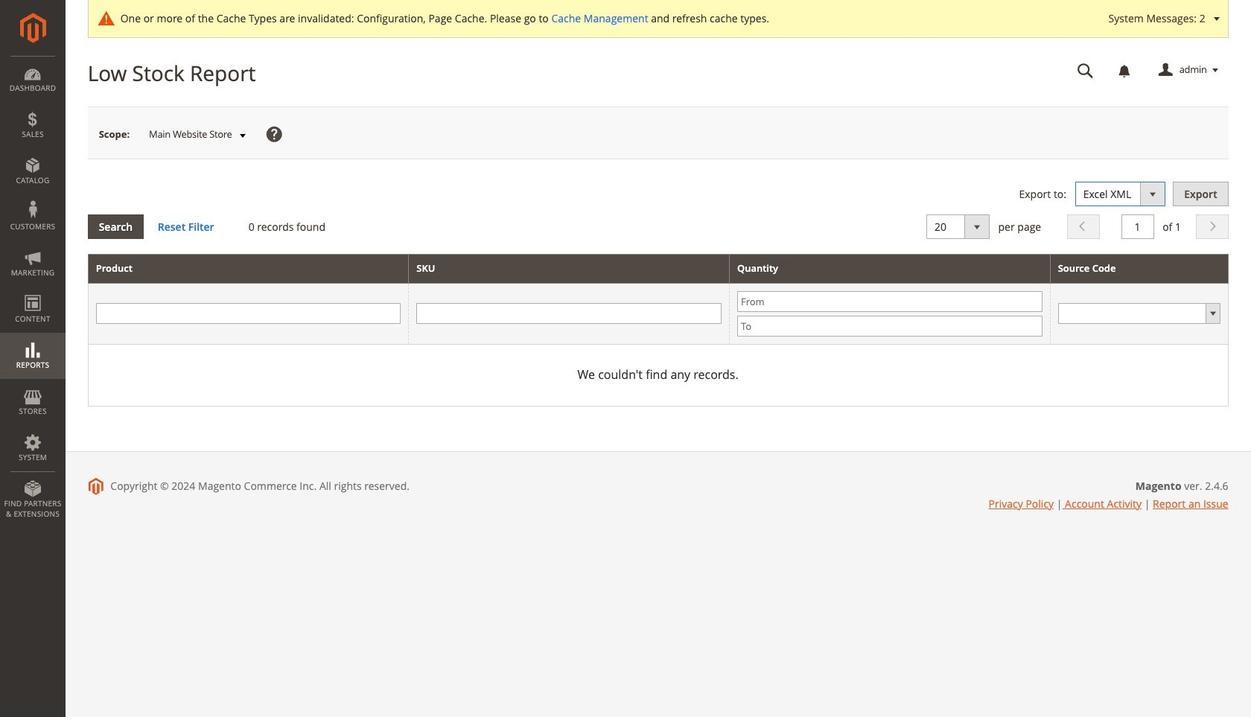 Task type: describe. For each thing, give the bounding box(es) containing it.
From text field
[[738, 291, 1043, 312]]



Task type: locate. For each thing, give the bounding box(es) containing it.
magento admin panel image
[[20, 13, 46, 43]]

menu bar
[[0, 56, 66, 527]]

None text field
[[1067, 57, 1105, 83], [96, 304, 401, 324], [417, 304, 722, 324], [1067, 57, 1105, 83], [96, 304, 401, 324], [417, 304, 722, 324]]

To text field
[[738, 316, 1043, 337]]

None text field
[[1122, 215, 1155, 239]]



